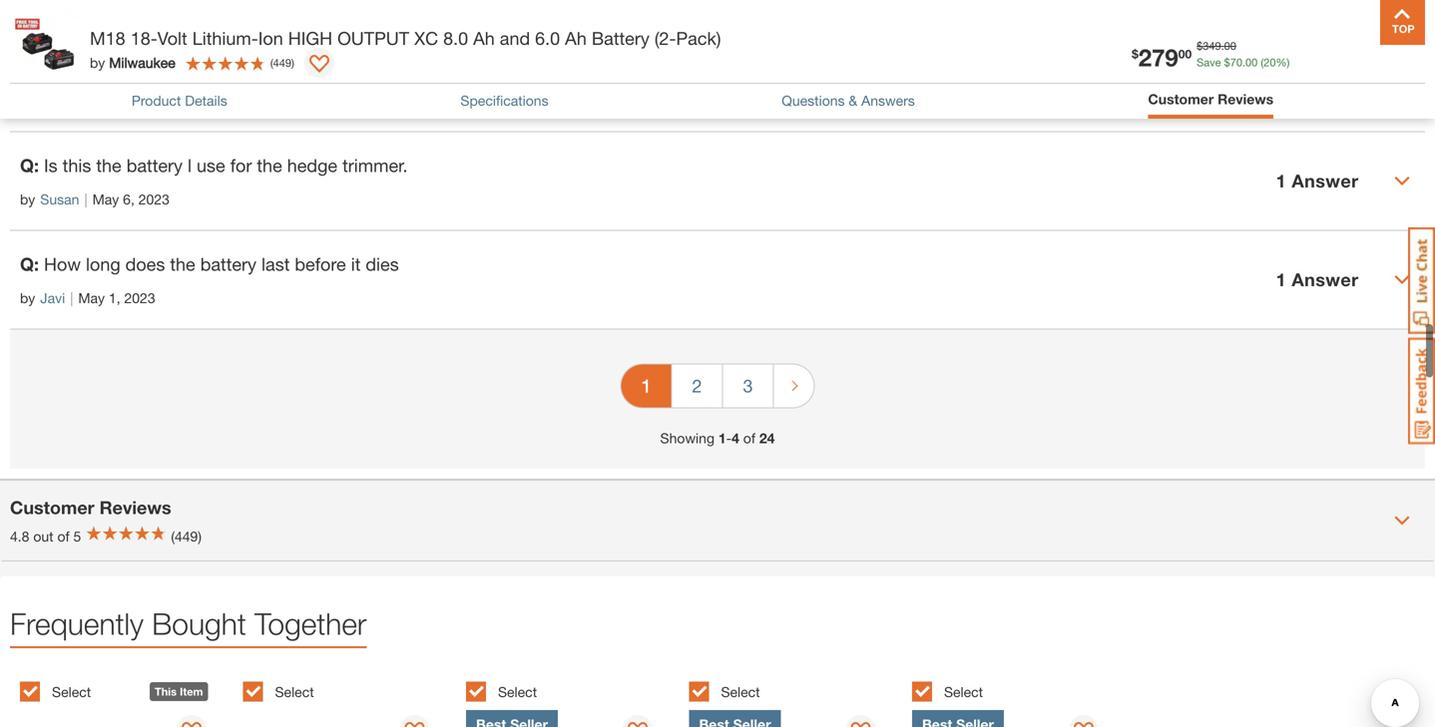 Task type: vqa. For each thing, say whether or not it's contained in the screenshot.
by Javi | May 1, 2023 by
yes



Task type: locate. For each thing, give the bounding box(es) containing it.
customer up the 4.8 out of 5
[[10, 494, 95, 516]]

the
[[96, 152, 122, 173], [257, 152, 282, 173], [170, 251, 195, 272]]

reviews
[[1218, 91, 1274, 107], [100, 494, 171, 516]]

1 vertical spatial caret image
[[1395, 269, 1411, 285]]

1,
[[109, 287, 120, 303]]

1 horizontal spatial reviews
[[1218, 91, 1274, 107]]

2 q: from the top
[[20, 251, 39, 272]]

-
[[727, 427, 732, 444]]

select up m18 fuel 18v lithium-ion brushless cordless jig saw (tool-only) image
[[945, 681, 984, 698]]

battery
[[127, 152, 183, 173], [200, 251, 257, 272]]

select up m18 fuel 18v lithium-ion brushless cordless 4-1/2 in./5 in. grinder w/paddle switch (tool-only) image
[[721, 681, 760, 698]]

ah right 6.0 on the left top of the page
[[565, 27, 587, 49]]

0 vertical spatial battery
[[127, 152, 183, 173]]

0 vertical spatial 1
[[1277, 167, 1287, 189]]

( left ) on the left of the page
[[270, 56, 273, 69]]

customer down save on the right of page
[[1149, 91, 1214, 107]]

report
[[1347, 73, 1390, 89]]

select down frequently
[[52, 681, 91, 698]]

0 vertical spatial |
[[84, 188, 87, 205]]

18-
[[130, 27, 157, 49]]

select up m18 fuel 120 mph 450 cfm 18-volt lithium-ion brushless cordless handheld blower (tool-only) image
[[498, 681, 537, 698]]

q: left how
[[20, 251, 39, 272]]

javi
[[40, 287, 65, 303]]

together
[[255, 604, 367, 639]]

$ right save on the right of page
[[1225, 56, 1231, 69]]

4 select from the left
[[721, 681, 760, 698]]

1 horizontal spatial customer
[[1149, 91, 1214, 107]]

1 horizontal spatial of
[[744, 427, 756, 444]]

the right does
[[170, 251, 195, 272]]

select inside the 4 / 5 group
[[721, 681, 760, 698]]

the right this
[[96, 152, 122, 173]]

00 right the 70 on the top right of the page
[[1246, 56, 1258, 69]]

(
[[1261, 56, 1264, 69], [270, 56, 273, 69]]

m18 fuel 18v lithium-ion brushless cordless 4-1/2 in./5 in. grinder w/paddle switch (tool-only) image
[[689, 708, 881, 728]]

1 horizontal spatial (
[[1261, 56, 1264, 69]]

trimmer.
[[343, 152, 408, 173]]

caret image
[[1395, 510, 1411, 526]]

2 answer from the top
[[1292, 266, 1359, 288]]

2 link
[[672, 362, 722, 405]]

by
[[46, 28, 61, 44], [90, 54, 105, 71], [20, 188, 35, 205], [20, 287, 35, 303]]

details
[[185, 92, 227, 109]]

1 1 answer from the top
[[1277, 167, 1359, 189]]

1 horizontal spatial |
[[84, 188, 87, 205]]

1 vertical spatial 1 answer
[[1277, 266, 1359, 288]]

reviews up (449)
[[100, 494, 171, 516]]

last
[[262, 251, 290, 272]]

0 horizontal spatial reviews
[[100, 494, 171, 516]]

output
[[338, 27, 409, 49]]

( 449 )
[[270, 56, 294, 69]]

| right susan
[[84, 188, 87, 205]]

2023 right 1,
[[124, 287, 155, 303]]

by left javi on the top left of page
[[20, 287, 35, 303]]

1 vertical spatial battery
[[200, 251, 257, 272]]

|
[[84, 188, 87, 205], [70, 287, 73, 303]]

1 vertical spatial may
[[78, 287, 105, 303]]

3 select from the left
[[498, 681, 537, 698]]

customer reviews button
[[1149, 89, 1274, 114], [1149, 89, 1274, 110]]

q: left the is
[[20, 152, 39, 173]]

1 ( from the left
[[1261, 56, 1264, 69]]

customer reviews down save on the right of page
[[1149, 91, 1274, 107]]

select up m18 18-volt lithium-ion cordless electric portable inflator (tool-only) image
[[275, 681, 314, 698]]

1 caret image from the top
[[1395, 170, 1411, 186]]

2 horizontal spatial $
[[1225, 56, 1231, 69]]

$ 279 00 $ 349 . 00 save $ 70 . 00 ( 20 %)
[[1132, 39, 1290, 71]]

0 horizontal spatial customer reviews
[[10, 494, 171, 516]]

349
[[1203, 39, 1222, 52]]

5 / 5 group
[[913, 668, 1126, 728]]

2023
[[248, 28, 279, 44], [139, 188, 170, 205], [124, 287, 155, 303]]

it
[[351, 251, 361, 272]]

1 horizontal spatial .
[[1243, 56, 1246, 69]]

by for by jeremiahmckenna
[[46, 28, 61, 44]]

$ up save on the right of page
[[1197, 39, 1203, 52]]

the right for on the left top of page
[[257, 152, 282, 173]]

0 horizontal spatial ah
[[473, 27, 495, 49]]

( left %) at the top of the page
[[1261, 56, 1264, 69]]

$ left save on the right of page
[[1132, 47, 1139, 61]]

0 horizontal spatial customer
[[10, 494, 95, 516]]

0 vertical spatial q:
[[20, 152, 39, 173]]

.
[[1222, 39, 1225, 52], [1243, 56, 1246, 69]]

1 horizontal spatial the
[[170, 251, 195, 272]]

1 vertical spatial customer
[[10, 494, 95, 516]]

select inside "1 / 5" group
[[52, 681, 91, 698]]

1 horizontal spatial customer reviews
[[1149, 91, 1274, 107]]

1 select from the left
[[52, 681, 91, 698]]

2 caret image from the top
[[1395, 269, 1411, 285]]

0 horizontal spatial (
[[270, 56, 273, 69]]

ah right the 8.0
[[473, 27, 495, 49]]

customer reviews up "5"
[[10, 494, 171, 516]]

of left "5"
[[57, 526, 70, 542]]

00 up the 70 on the top right of the page
[[1225, 39, 1237, 52]]

this
[[155, 683, 177, 696]]

battery left l
[[127, 152, 183, 173]]

| for long
[[70, 287, 73, 303]]

1 vertical spatial reviews
[[100, 494, 171, 516]]

save
[[1197, 56, 1222, 69]]

1 answer
[[1277, 167, 1359, 189], [1277, 266, 1359, 288]]

2 1 answer from the top
[[1277, 266, 1359, 288]]

2023 right 6,
[[139, 188, 170, 205]]

select for 5 / 5 group
[[945, 681, 984, 698]]

caret image
[[1395, 170, 1411, 186], [1395, 269, 1411, 285]]

1 q: from the top
[[20, 152, 39, 173]]

high
[[288, 27, 333, 49]]

0 horizontal spatial $
[[1132, 47, 1139, 61]]

ah
[[473, 27, 495, 49], [565, 27, 587, 49]]

reviews down the 70 on the top right of the page
[[1218, 91, 1274, 107]]

select for 2 / 5 group
[[275, 681, 314, 698]]

dec 12, 2023
[[196, 28, 279, 44]]

navigation
[[621, 347, 815, 425]]

0 horizontal spatial |
[[70, 287, 73, 303]]

3 / 5 group
[[466, 668, 679, 728]]

1 vertical spatial .
[[1243, 56, 1246, 69]]

customer reviews
[[1149, 91, 1274, 107], [10, 494, 171, 516]]

specifications button
[[461, 90, 549, 111], [461, 90, 549, 111]]

q:
[[20, 152, 39, 173], [20, 251, 39, 272]]

1 vertical spatial answer
[[1292, 266, 1359, 288]]

00
[[1225, 39, 1237, 52], [1179, 47, 1192, 61], [1246, 56, 1258, 69]]

0 vertical spatial customer reviews
[[1149, 91, 1274, 107]]

279
[[1139, 43, 1179, 71]]

2 vertical spatial 2023
[[124, 287, 155, 303]]

0 vertical spatial customer
[[1149, 91, 1214, 107]]

dec
[[196, 28, 221, 44]]

how
[[44, 251, 81, 272]]

1 vertical spatial 2023
[[139, 188, 170, 205]]

feedback link image
[[1409, 337, 1436, 445]]

by up helpful? button
[[46, 28, 61, 44]]

1 vertical spatial 1
[[1277, 266, 1287, 288]]

select inside 3 / 5 group
[[498, 681, 537, 698]]

5
[[73, 526, 81, 542]]

may left 6,
[[92, 188, 119, 205]]

questions & answers button
[[782, 90, 915, 111], [782, 90, 915, 111]]

showing 1 - 4 of 24
[[661, 427, 775, 444]]

1 answer from the top
[[1292, 167, 1359, 189]]

select for "1 / 5" group
[[52, 681, 91, 698]]

1 vertical spatial |
[[70, 287, 73, 303]]

by for by javi | may 1, 2023
[[20, 287, 35, 303]]

battery left the last
[[200, 251, 257, 272]]

may left 1,
[[78, 287, 105, 303]]

report button
[[1347, 70, 1390, 92]]

5 select from the left
[[945, 681, 984, 698]]

of
[[744, 427, 756, 444], [57, 526, 70, 542]]

0 vertical spatial 1 answer
[[1277, 167, 1359, 189]]

select
[[52, 681, 91, 698], [275, 681, 314, 698], [498, 681, 537, 698], [721, 681, 760, 698], [945, 681, 984, 698]]

12,
[[225, 28, 244, 44]]

00 left save on the right of page
[[1179, 47, 1192, 61]]

select inside 5 / 5 group
[[945, 681, 984, 698]]

answer
[[1292, 167, 1359, 189], [1292, 266, 1359, 288]]

0 vertical spatial answer
[[1292, 167, 1359, 189]]

may for this
[[92, 188, 119, 205]]

2023 right 12,
[[248, 28, 279, 44]]

0 horizontal spatial .
[[1222, 39, 1225, 52]]

answer for how long does the battery last before it dies
[[1292, 266, 1359, 288]]

m18 18-volt lithium-ion cordless electric portable inflator (tool-only) image
[[243, 708, 435, 728]]

customer
[[1149, 91, 1214, 107], [10, 494, 95, 516]]

susan button
[[40, 186, 79, 207]]

of right 4
[[744, 427, 756, 444]]

0 vertical spatial may
[[92, 188, 119, 205]]

| right javi on the top left of page
[[70, 287, 73, 303]]

by down m18
[[90, 54, 105, 71]]

jeremiahmckenna
[[66, 28, 183, 44]]

select inside 2 / 5 group
[[275, 681, 314, 698]]

| for this
[[84, 188, 87, 205]]

2 select from the left
[[275, 681, 314, 698]]

susan
[[40, 188, 79, 205]]

(2-
[[655, 27, 676, 49]]

0 horizontal spatial of
[[57, 526, 70, 542]]

by left susan
[[20, 188, 35, 205]]

1
[[1277, 167, 1287, 189], [1277, 266, 1287, 288], [719, 427, 727, 444]]

1 vertical spatial q:
[[20, 251, 39, 272]]

4.8
[[10, 526, 29, 542]]

questions
[[782, 92, 845, 109]]

0 vertical spatial caret image
[[1395, 170, 1411, 186]]

1 horizontal spatial ah
[[565, 27, 587, 49]]



Task type: describe. For each thing, give the bounding box(es) containing it.
20
[[1264, 56, 1277, 69]]

1 answer for q: is this the battery l use for the hedge trimmer.
[[1277, 167, 1359, 189]]

live chat image
[[1409, 228, 1436, 334]]

0 vertical spatial of
[[744, 427, 756, 444]]

is
[[44, 152, 58, 173]]

l
[[188, 152, 192, 173]]

helpful?
[[56, 70, 101, 84]]

by for by milwaukee
[[90, 54, 105, 71]]

(449)
[[171, 526, 202, 542]]

2023 for battery
[[139, 188, 170, 205]]

m18 fuel 120 mph 450 cfm 18-volt lithium-ion brushless cordless handheld blower (tool-only) image
[[466, 708, 658, 728]]

m18 18-volt lithium-ion high output xc 8.0 ah and 6.0 ah battery (2-pack)
[[90, 27, 721, 49]]

8.0
[[443, 27, 468, 49]]

battery
[[592, 27, 650, 49]]

product
[[132, 92, 181, 109]]

1 vertical spatial customer reviews
[[10, 494, 171, 516]]

2
[[692, 372, 702, 394]]

2 / 5 group
[[243, 668, 456, 728]]

by milwaukee
[[90, 54, 176, 71]]

&
[[849, 92, 858, 109]]

select for the 4 / 5 group
[[721, 681, 760, 698]]

showing
[[661, 427, 715, 444]]

top button
[[1381, 0, 1426, 45]]

navigation containing 2
[[621, 347, 815, 425]]

answers
[[862, 92, 915, 109]]

for
[[230, 152, 252, 173]]

frequently bought together
[[10, 604, 367, 639]]

70
[[1231, 56, 1243, 69]]

product image image
[[15, 10, 80, 75]]

1 vertical spatial of
[[57, 526, 70, 542]]

1 for is this the battery l use for the hedge trimmer.
[[1277, 167, 1287, 189]]

xc
[[414, 27, 438, 49]]

m18
[[90, 27, 126, 49]]

)
[[292, 56, 294, 69]]

1 for how long does the battery last before it dies
[[1277, 266, 1287, 288]]

frequently
[[10, 604, 144, 639]]

out
[[33, 526, 54, 542]]

questions element
[[10, 0, 1426, 327]]

0 horizontal spatial 00
[[1179, 47, 1192, 61]]

hedge
[[287, 152, 338, 173]]

2 vertical spatial 1
[[719, 427, 727, 444]]

display image
[[309, 55, 329, 75]]

2 horizontal spatial the
[[257, 152, 282, 173]]

24
[[760, 427, 775, 444]]

select for 3 / 5 group
[[498, 681, 537, 698]]

1 ah from the left
[[473, 27, 495, 49]]

q: is this the battery l use for the hedge trimmer.
[[20, 152, 408, 173]]

caret image for how long does the battery last before it dies
[[1395, 269, 1411, 285]]

1 horizontal spatial 00
[[1225, 39, 1237, 52]]

2 horizontal spatial 00
[[1246, 56, 1258, 69]]

q: for q: how long does the battery last before it dies
[[20, 251, 39, 272]]

jeremiahmckenna button
[[66, 25, 183, 47]]

4
[[732, 427, 740, 444]]

questions & answers
[[782, 92, 915, 109]]

volt
[[157, 27, 187, 49]]

milwaukee
[[109, 54, 176, 71]]

3
[[743, 372, 753, 394]]

dies
[[366, 251, 399, 272]]

0 vertical spatial 2023
[[248, 28, 279, 44]]

caret image for is this the battery l use for the hedge trimmer.
[[1395, 170, 1411, 186]]

answer for is this the battery l use for the hedge trimmer.
[[1292, 167, 1359, 189]]

449
[[273, 56, 292, 69]]

javi button
[[40, 285, 65, 306]]

6,
[[123, 188, 135, 205]]

2023 for the
[[124, 287, 155, 303]]

6.0
[[535, 27, 560, 49]]

before
[[295, 251, 346, 272]]

long
[[86, 251, 120, 272]]

( inside "$ 279 00 $ 349 . 00 save $ 70 . 00 ( 20 %)"
[[1261, 56, 1264, 69]]

product details
[[132, 92, 227, 109]]

q: how long does the battery last before it dies
[[20, 251, 399, 272]]

2 ah from the left
[[565, 27, 587, 49]]

by jeremiahmckenna
[[46, 28, 183, 44]]

by for by susan | may 6, 2023
[[20, 188, 35, 205]]

lithium-
[[192, 27, 258, 49]]

use
[[197, 152, 225, 173]]

ion
[[258, 27, 283, 49]]

and
[[500, 27, 530, 49]]

helpful? button
[[46, 62, 111, 92]]

bought
[[152, 604, 246, 639]]

1 / 5 group
[[20, 668, 233, 728]]

m18 fuel 18v lithium-ion brushless cordless jig saw (tool-only) image
[[913, 708, 1104, 728]]

4 / 5 group
[[689, 668, 903, 728]]

specifications
[[461, 92, 549, 109]]

%)
[[1277, 56, 1290, 69]]

4.8 out of 5
[[10, 526, 81, 542]]

does
[[125, 251, 165, 272]]

1 horizontal spatial $
[[1197, 39, 1203, 52]]

0 vertical spatial reviews
[[1218, 91, 1274, 107]]

1 horizontal spatial battery
[[200, 251, 257, 272]]

by javi | may 1, 2023
[[20, 287, 155, 303]]

this
[[63, 152, 91, 173]]

0 horizontal spatial the
[[96, 152, 122, 173]]

pack)
[[676, 27, 721, 49]]

0 horizontal spatial battery
[[127, 152, 183, 173]]

this item
[[155, 683, 203, 696]]

1 answer for q: how long does the battery last before it dies
[[1277, 266, 1359, 288]]

may for long
[[78, 287, 105, 303]]

0 vertical spatial .
[[1222, 39, 1225, 52]]

2 ( from the left
[[270, 56, 273, 69]]

3 link
[[723, 362, 773, 405]]

q: for q: is this the battery l use for the hedge trimmer.
[[20, 152, 39, 173]]

by susan | may 6, 2023
[[20, 188, 170, 205]]

item
[[180, 683, 203, 696]]



